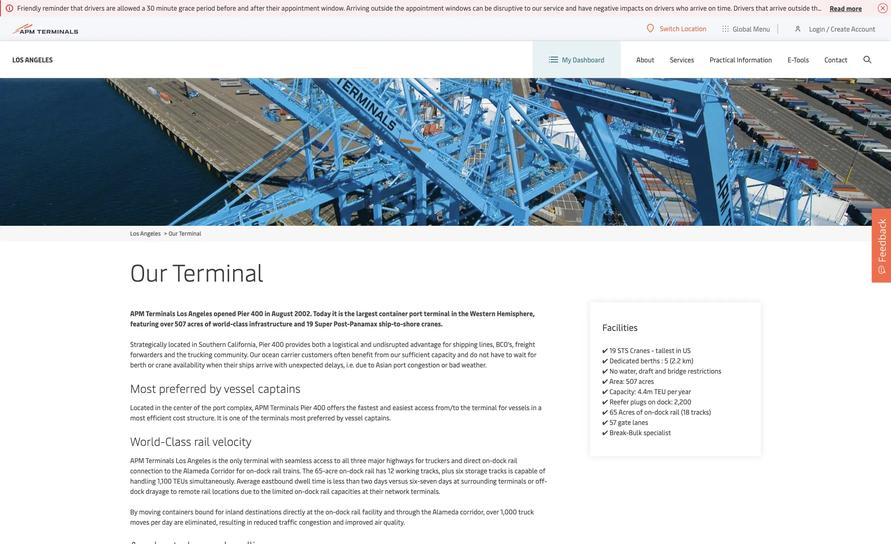 Task type: vqa. For each thing, say whether or not it's contained in the screenshot.
top ceo talks play image
no



Task type: describe. For each thing, give the bounding box(es) containing it.
congestion inside by moving containers bound for inland destinations directly at the on-dock rail facility and through the alameda corridor, over 1,000 truck moves per day are eliminated, resulting in reduced traffic congestion and improved air quality.
[[299, 518, 332, 527]]

on- down dwell
[[295, 487, 305, 496]]

simultaneously.
[[190, 477, 235, 486]]

dwell
[[295, 477, 311, 486]]

port inside apm terminals los angeles opened pier 400 in august 2002. today it is the largest container port terminal in the western hemisphere, featuring over 507 acres of world-class infrastructure and 19 super post-panamax ship-to-shore cranes.
[[410, 309, 423, 318]]

availability
[[173, 360, 205, 369]]

1 ✔ from the top
[[603, 346, 609, 355]]

all
[[342, 456, 350, 465]]

65
[[610, 408, 618, 417]]

moves
[[130, 518, 149, 527]]

terminal inside apm terminals los angeles opened pier 400 in august 2002. today it is the largest container port terminal in the western hemisphere, featuring over 507 acres of world-class infrastructure and 19 super post-panamax ship-to-shore cranes.
[[424, 309, 450, 318]]

on- up tracks
[[483, 456, 493, 465]]

six-
[[410, 477, 420, 486]]

drayage
[[146, 487, 169, 496]]

dock down handling
[[130, 487, 144, 496]]

1 that from the left
[[71, 3, 83, 12]]

and up the crane
[[164, 350, 175, 359]]

507 for over
[[175, 319, 186, 328]]

2 drivers from the left
[[655, 3, 675, 12]]

fastest
[[358, 403, 379, 412]]

in up efficient
[[155, 403, 161, 412]]

negative
[[594, 3, 619, 12]]

one
[[229, 413, 240, 423]]

asian
[[376, 360, 392, 369]]

terminal inside located in the center of the port complex, apm terminals pier 400 offers the fastest and easiest access from/to the terminal for vessels in a most efficient cost structure. it is one of the terminals most preferred by vessel captains.
[[472, 403, 497, 412]]

4 ✔ from the top
[[603, 377, 609, 386]]

dashboard
[[573, 55, 605, 64]]

located
[[130, 403, 154, 412]]

1 drivers from the left
[[84, 3, 105, 12]]

featuring
[[130, 319, 159, 328]]

area:
[[610, 377, 625, 386]]

0 vertical spatial are
[[106, 3, 116, 12]]

dock up eastbound
[[257, 466, 271, 476]]

for down 'only'
[[236, 466, 245, 476]]

and left after
[[238, 3, 249, 12]]

through
[[397, 508, 420, 517]]

terminals for corridor
[[146, 456, 174, 465]]

access inside located in the center of the port complex, apm terminals pier 400 offers the fastest and easiest access from/to the terminal for vessels in a most efficient cost structure. it is one of the terminals most preferred by vessel captains.
[[415, 403, 434, 412]]

in left the western
[[452, 309, 457, 318]]

carrier
[[281, 350, 300, 359]]

grace
[[179, 3, 195, 12]]

versus
[[389, 477, 408, 486]]

terminals inside located in the center of the port complex, apm terminals pier 400 offers the fastest and easiest access from/to the terminal for vessels in a most efficient cost structure. it is one of the terminals most preferred by vessel captains.
[[270, 403, 299, 412]]

to left all
[[334, 456, 341, 465]]

panamax
[[350, 319, 378, 328]]

2 outside from the left
[[789, 3, 811, 12]]

located
[[168, 340, 190, 349]]

their right after
[[266, 3, 280, 12]]

✔ 19 sts cranes - tallest in us ✔ dedicated berths : 5 (2.2 km) ✔ no water, draft and bridge restrictions ✔ area: 507 acres ✔ capacity: 4.4m teu per year ✔ reefer plugs on dock: 2,200 ✔ 65 acres of on-dock rail (18 tracks) ✔ 57 gate lanes ✔ break-bulk specialist
[[603, 346, 722, 437]]

1 horizontal spatial our
[[169, 230, 178, 238]]

3 appointment from the left
[[827, 3, 866, 12]]

benefit
[[352, 350, 373, 359]]

is left less
[[327, 477, 332, 486]]

over inside apm terminals los angeles opened pier 400 in august 2002. today it is the largest container port terminal in the western hemisphere, featuring over 507 acres of world-class infrastructure and 19 super post-panamax ship-to-shore cranes.
[[160, 319, 173, 328]]

2 appointment from the left
[[406, 3, 444, 12]]

1 horizontal spatial or
[[442, 360, 448, 369]]

400 for in
[[251, 309, 263, 318]]

and right the 'service'
[[566, 3, 577, 12]]

create
[[832, 24, 851, 33]]

switch location button
[[647, 24, 707, 33]]

dock inside ✔ 19 sts cranes - tallest in us ✔ dedicated berths : 5 (2.2 km) ✔ no water, draft and bridge restrictions ✔ area: 507 acres ✔ capacity: 4.4m teu per year ✔ reefer plugs on dock: 2,200 ✔ 65 acres of on-dock rail (18 tracks) ✔ 57 gate lanes ✔ break-bulk specialist
[[655, 408, 669, 417]]

their inside apm terminals los angeles is the only terminal with seamless access to all three major highways for truckers and direct on-dock rail connection to the alameda corridor for on-dock rail trains. the 65-acre on-dock rail has 12 working tracks, plus six storage tracks is capable of handling 1,100 teus simultaneously. average eastbound dwell time is less than two days versus six-seven days at surrounding terminals or off- dock drayage to remote rail locations due to the limited on-dock rail capacities at their network terminals.
[[370, 487, 384, 496]]

super
[[315, 319, 332, 328]]

9 ✔ from the top
[[603, 428, 609, 437]]

57
[[610, 418, 617, 427]]

acres for capacity:
[[639, 377, 655, 386]]

in right vessels
[[532, 403, 537, 412]]

quality.
[[384, 518, 405, 527]]

2 horizontal spatial arrive
[[770, 3, 787, 12]]

the inside 'strategically located in southern california, pier 400 provides both a logistical and undisrupted advantage for shipping lines, bco's, freight forwarders and the trucking community. our ocean carrier customers often benefit from our sufficient capacity and do not have to wait for berth or crane availability when their ships arrive with unexpected delays, i.e. due to asian port congestion or bad weather.'
[[177, 350, 187, 359]]

class
[[165, 434, 191, 449]]

world-
[[213, 319, 233, 328]]

hemisphere,
[[497, 309, 535, 318]]

freight
[[516, 340, 536, 349]]

1 horizontal spatial our
[[533, 3, 542, 12]]

1,000
[[501, 508, 517, 517]]

our inside 'strategically located in southern california, pier 400 provides both a logistical and undisrupted advantage for shipping lines, bco's, freight forwarders and the trucking community. our ocean carrier customers often benefit from our sufficient capacity and do not have to wait for berth or crane availability when their ships arrive with unexpected delays, i.e. due to asian port congestion or bad weather.'
[[250, 350, 260, 359]]

impacts
[[621, 3, 644, 12]]

trucking
[[188, 350, 213, 359]]

of right 'one'
[[242, 413, 248, 423]]

berth
[[130, 360, 146, 369]]

0 vertical spatial by
[[210, 381, 221, 396]]

their left read
[[812, 3, 826, 12]]

traffic
[[279, 518, 298, 527]]

draft
[[639, 367, 654, 376]]

access inside apm terminals los angeles is the only terminal with seamless access to all three major highways for truckers and direct on-dock rail connection to the alameda corridor for on-dock rail trains. the 65-acre on-dock rail has 12 working tracks, plus six storage tracks is capable of handling 1,100 teus simultaneously. average eastbound dwell time is less than two days versus six-seven days at surrounding terminals or off- dock drayage to remote rail locations due to the limited on-dock rail capacities at their network terminals.
[[314, 456, 333, 465]]

is inside located in the center of the port complex, apm terminals pier 400 offers the fastest and easiest access from/to the terminal for vessels in a most efficient cost structure. it is one of the terminals most preferred by vessel captains.
[[223, 413, 228, 423]]

2 ✔ from the top
[[603, 356, 609, 365]]

has
[[376, 466, 387, 476]]

terminals inside apm terminals los angeles is the only terminal with seamless access to all three major highways for truckers and direct on-dock rail connection to the alameda corridor for on-dock rail trains. the 65-acre on-dock rail has 12 working tracks, plus six storage tracks is capable of handling 1,100 teus simultaneously. average eastbound dwell time is less than two days versus six-seven days at surrounding terminals or off- dock drayage to remote rail locations due to the limited on-dock rail capacities at their network terminals.
[[499, 477, 527, 486]]

rail down simultaneously.
[[202, 487, 211, 496]]

dock: 2,200
[[658, 397, 692, 406]]

arriving
[[347, 3, 370, 12]]

400 inside located in the center of the port complex, apm terminals pier 400 offers the fastest and easiest access from/to the terminal for vessels in a most efficient cost structure. it is one of the terminals most preferred by vessel captains.
[[314, 403, 326, 412]]

in up infrastructure
[[265, 309, 270, 318]]

locations
[[212, 487, 239, 496]]

preferred inside located in the center of the port complex, apm terminals pier 400 offers the fastest and easiest access from/to the terminal for vessels in a most efficient cost structure. it is one of the terminals most preferred by vessel captains.
[[307, 413, 335, 423]]

0 vertical spatial terminal
[[179, 230, 201, 238]]

storage
[[466, 466, 488, 476]]

corridor,
[[461, 508, 485, 517]]

strategically
[[130, 340, 167, 349]]

angeles inside apm terminals los angeles opened pier 400 in august 2002. today it is the largest container port terminal in the western hemisphere, featuring over 507 acres of world-class infrastructure and 19 super post-panamax ship-to-shore cranes.
[[188, 309, 212, 318]]

information
[[738, 55, 773, 64]]

more
[[847, 3, 863, 13]]

teu
[[655, 387, 666, 396]]

crane
[[156, 360, 172, 369]]

have inside 'strategically located in southern california, pier 400 provides both a logistical and undisrupted advantage for shipping lines, bco's, freight forwarders and the trucking community. our ocean carrier customers often benefit from our sufficient capacity and do not have to wait for berth or crane availability when their ships arrive with unexpected delays, i.e. due to asian port congestion or bad weather.'
[[491, 350, 505, 359]]

is up corridor
[[212, 456, 217, 465]]

bulk
[[629, 428, 643, 437]]

it
[[333, 309, 337, 318]]

on- down all
[[340, 466, 350, 476]]

their inside 'strategically located in southern california, pier 400 provides both a logistical and undisrupted advantage for shipping lines, bco's, freight forwarders and the trucking community. our ocean carrier customers often benefit from our sufficient capacity and do not have to wait for berth or crane availability when their ships arrive with unexpected delays, i.e. due to asian port congestion or bad weather.'
[[224, 360, 238, 369]]

per inside by moving containers bound for inland destinations directly at the on-dock rail facility and through the alameda corridor, over 1,000 truck moves per day are eliminated, resulting in reduced traffic congestion and improved air quality.
[[151, 518, 161, 527]]

customers
[[302, 350, 333, 359]]

rail down the time
[[321, 487, 330, 496]]

3 ✔ from the top
[[603, 367, 609, 376]]

507 for area:
[[627, 377, 637, 386]]

gate
[[619, 418, 632, 427]]

and up quality.
[[384, 508, 395, 517]]

(2.2
[[670, 356, 681, 365]]

drivers
[[734, 3, 755, 12]]

time
[[312, 477, 326, 486]]

2 days from the left
[[439, 477, 452, 486]]

western
[[470, 309, 496, 318]]

w
[[891, 3, 892, 12]]

is inside apm terminals los angeles opened pier 400 in august 2002. today it is the largest container port terminal in the western hemisphere, featuring over 507 acres of world-class infrastructure and 19 super post-panamax ship-to-shore cranes.
[[339, 309, 343, 318]]

7 ✔ from the top
[[603, 408, 609, 417]]

no
[[610, 367, 618, 376]]

alameda inside apm terminals los angeles is the only terminal with seamless access to all three major highways for truckers and direct on-dock rail connection to the alameda corridor for on-dock rail trains. the 65-acre on-dock rail has 12 working tracks, plus six storage tracks is capable of handling 1,100 teus simultaneously. average eastbound dwell time is less than two days versus six-seven days at surrounding terminals or off- dock drayage to remote rail locations due to the limited on-dock rail capacities at their network terminals.
[[183, 466, 209, 476]]

due inside apm terminals los angeles is the only terminal with seamless access to all three major highways for truckers and direct on-dock rail connection to the alameda corridor for on-dock rail trains. the 65-acre on-dock rail has 12 working tracks, plus six storage tracks is capable of handling 1,100 teus simultaneously. average eastbound dwell time is less than two days versus six-seven days at surrounding terminals or off- dock drayage to remote rail locations due to the limited on-dock rail capacities at their network terminals.
[[241, 487, 252, 496]]

cranes.
[[422, 319, 443, 328]]

apm for world-
[[130, 309, 145, 318]]

us
[[683, 346, 691, 355]]

ships
[[239, 360, 254, 369]]

terminals.
[[411, 487, 441, 496]]

login / create account
[[810, 24, 876, 33]]

ocean
[[262, 350, 280, 359]]

tracks
[[489, 466, 507, 476]]

of up 'structure.'
[[194, 403, 200, 412]]

to left "wait"
[[506, 350, 513, 359]]

1 outside from the left
[[371, 3, 393, 12]]

provides
[[286, 340, 311, 349]]

for up capacity
[[443, 340, 452, 349]]

forwarders
[[130, 350, 163, 359]]

to up the 1,100
[[164, 466, 171, 476]]

services
[[671, 55, 695, 64]]

with inside 'strategically located in southern california, pier 400 provides both a logistical and undisrupted advantage for shipping lines, bco's, freight forwarders and the trucking community. our ocean carrier customers often benefit from our sufficient capacity and do not have to wait for berth or crane availability when their ships arrive with unexpected delays, i.e. due to asian port congestion or bad weather.'
[[274, 360, 287, 369]]

0 vertical spatial at
[[454, 477, 460, 486]]

containers
[[162, 508, 194, 517]]

lines,
[[480, 340, 495, 349]]

and down shipping at the right bottom
[[458, 350, 469, 359]]

0 vertical spatial a
[[142, 3, 145, 12]]

account
[[852, 24, 876, 33]]

window.
[[321, 3, 345, 12]]

window
[[867, 3, 890, 12]]

are inside by moving containers bound for inland destinations directly at the on-dock rail facility and through the alameda corridor, over 1,000 truck moves per day are eliminated, resulting in reduced traffic congestion and improved air quality.
[[174, 518, 183, 527]]

bco's,
[[496, 340, 514, 349]]

apm inside located in the center of the port complex, apm terminals pier 400 offers the fastest and easiest access from/to the terminal for vessels in a most efficient cost structure. it is one of the terminals most preferred by vessel captains.
[[255, 403, 269, 412]]

connection
[[130, 466, 163, 476]]

400 for provides
[[272, 340, 284, 349]]

reminder
[[43, 3, 69, 12]]

1 vertical spatial los angeles link
[[130, 230, 161, 238]]

19 inside apm terminals los angeles opened pier 400 in august 2002. today it is the largest container port terminal in the western hemisphere, featuring over 507 acres of world-class infrastructure and 19 super post-panamax ship-to-shore cranes.
[[307, 319, 314, 328]]

break-
[[610, 428, 629, 437]]

three
[[351, 456, 367, 465]]

1 appointment from the left
[[282, 3, 320, 12]]

to down average
[[253, 487, 260, 496]]

on inside ✔ 19 sts cranes - tallest in us ✔ dedicated berths : 5 (2.2 km) ✔ no water, draft and bridge restrictions ✔ area: 507 acres ✔ capacity: 4.4m teu per year ✔ reefer plugs on dock: 2,200 ✔ 65 acres of on-dock rail (18 tracks) ✔ 57 gate lanes ✔ break-bulk specialist
[[649, 397, 656, 406]]

and up benefit
[[361, 340, 372, 349]]

day
[[162, 518, 173, 527]]

cost
[[173, 413, 186, 423]]

0 vertical spatial los angeles link
[[12, 54, 53, 65]]



Task type: locate. For each thing, give the bounding box(es) containing it.
strategically located in southern california, pier 400 provides both a logistical and undisrupted advantage for shipping lines, bco's, freight forwarders and the trucking community. our ocean carrier customers often benefit from our sufficient capacity and do not have to wait for berth or crane availability when their ships arrive with unexpected delays, i.e. due to asian port congestion or bad weather.
[[130, 340, 537, 369]]

1 vertical spatial by
[[337, 413, 344, 423]]

2 horizontal spatial terminal
[[472, 403, 497, 412]]

practical information button
[[710, 41, 773, 78]]

six
[[456, 466, 464, 476]]

due inside 'strategically located in southern california, pier 400 provides both a logistical and undisrupted advantage for shipping lines, bco's, freight forwarders and the trucking community. our ocean carrier customers often benefit from our sufficient capacity and do not have to wait for berth or crane availability when their ships arrive with unexpected delays, i.e. due to asian port congestion or bad weather.'
[[356, 360, 367, 369]]

appointment left windows
[[406, 3, 444, 12]]

terminals down captains
[[270, 403, 299, 412]]

angeles inside apm terminals los angeles is the only terminal with seamless access to all three major highways for truckers and direct on-dock rail connection to the alameda corridor for on-dock rail trains. the 65-acre on-dock rail has 12 working tracks, plus six storage tracks is capable of handling 1,100 teus simultaneously. average eastbound dwell time is less than two days versus six-seven days at surrounding terminals or off- dock drayage to remote rail locations due to the limited on-dock rail capacities at their network terminals.
[[187, 456, 211, 465]]

1 vertical spatial 400
[[272, 340, 284, 349]]

0 horizontal spatial due
[[241, 487, 252, 496]]

per up dock: 2,200 on the right of page
[[668, 387, 678, 396]]

angeles
[[25, 55, 53, 64], [140, 230, 161, 238], [188, 309, 212, 318], [187, 456, 211, 465]]

arrive inside 'strategically located in southern california, pier 400 provides both a logistical and undisrupted advantage for shipping lines, bco's, freight forwarders and the trucking community. our ocean carrier customers often benefit from our sufficient capacity and do not have to wait for berth or crane availability when their ships arrive with unexpected delays, i.e. due to asian port congestion or bad weather.'
[[256, 360, 273, 369]]

dock inside by moving containers bound for inland destinations directly at the on-dock rail facility and through the alameda corridor, over 1,000 truck moves per day are eliminated, resulting in reduced traffic congestion and improved air quality.
[[336, 508, 350, 517]]

2 horizontal spatial 400
[[314, 403, 326, 412]]

pier inside located in the center of the port complex, apm terminals pier 400 offers the fastest and easiest access from/to the terminal for vessels in a most efficient cost structure. it is one of the terminals most preferred by vessel captains.
[[301, 403, 312, 412]]

or left bad
[[442, 360, 448, 369]]

0 horizontal spatial alameda
[[183, 466, 209, 476]]

0 horizontal spatial acres
[[187, 319, 203, 328]]

and up 'captains.'
[[380, 403, 391, 412]]

to-
[[394, 319, 403, 328]]

0 horizontal spatial or
[[148, 360, 154, 369]]

facilities
[[603, 321, 638, 334]]

is right tracks
[[509, 466, 513, 476]]

my dashboard
[[563, 55, 605, 64]]

0 vertical spatial acres
[[187, 319, 203, 328]]

terminals up the connection
[[146, 456, 174, 465]]

0 horizontal spatial most
[[130, 413, 145, 423]]

of
[[205, 319, 211, 328], [194, 403, 200, 412], [637, 408, 643, 417], [242, 413, 248, 423], [540, 466, 546, 476]]

1 vertical spatial our
[[130, 256, 167, 288]]

2 horizontal spatial at
[[454, 477, 460, 486]]

by
[[130, 508, 138, 517]]

of up lanes
[[637, 408, 643, 417]]

in left the us
[[677, 346, 682, 355]]

apm inside apm terminals los angeles is the only terminal with seamless access to all three major highways for truckers and direct on-dock rail connection to the alameda corridor for on-dock rail trains. the 65-acre on-dock rail has 12 working tracks, plus six storage tracks is capable of handling 1,100 teus simultaneously. average eastbound dwell time is less than two days versus six-seven days at surrounding terminals or off- dock drayage to remote rail locations due to the limited on-dock rail capacities at their network terminals.
[[130, 456, 144, 465]]

12
[[388, 466, 394, 476]]

our down undisrupted
[[391, 350, 401, 359]]

port up it at left bottom
[[213, 403, 226, 412]]

rail up eastbound
[[272, 466, 282, 476]]

rail up improved
[[352, 508, 361, 517]]

pier inside apm terminals los angeles opened pier 400 in august 2002. today it is the largest container port terminal in the western hemisphere, featuring over 507 acres of world-class infrastructure and 19 super post-panamax ship-to-shore cranes.
[[238, 309, 250, 318]]

global menu
[[733, 24, 771, 33]]

terminal left vessels
[[472, 403, 497, 412]]

0 horizontal spatial terminal
[[244, 456, 269, 465]]

e-
[[788, 55, 794, 64]]

teus
[[173, 477, 188, 486]]

2 vertical spatial at
[[307, 508, 313, 517]]

port inside located in the center of the port complex, apm terminals pier 400 offers the fastest and easiest access from/to the terminal for vessels in a most efficient cost structure. it is one of the terminals most preferred by vessel captains.
[[213, 403, 226, 412]]

is right the it
[[339, 309, 343, 318]]

highways
[[387, 456, 414, 465]]

pier inside 'strategically located in southern california, pier 400 provides both a logistical and undisrupted advantage for shipping lines, bco's, freight forwarders and the trucking community. our ocean carrier customers often benefit from our sufficient capacity and do not have to wait for berth or crane availability when their ships arrive with unexpected delays, i.e. due to asian port congestion or bad weather.'
[[259, 340, 270, 349]]

on- up average
[[247, 466, 257, 476]]

0 vertical spatial with
[[274, 360, 287, 369]]

and inside apm terminals los angeles opened pier 400 in august 2002. today it is the largest container port terminal in the western hemisphere, featuring over 507 acres of world-class infrastructure and 19 super post-panamax ship-to-shore cranes.
[[294, 319, 305, 328]]

2 horizontal spatial port
[[410, 309, 423, 318]]

on
[[646, 3, 653, 12], [709, 3, 716, 12], [649, 397, 656, 406]]

on left time.
[[709, 3, 716, 12]]

to right disruptive
[[525, 3, 531, 12]]

are left allowed at the left top
[[106, 3, 116, 12]]

1 vertical spatial at
[[362, 487, 368, 496]]

rail down dock: 2,200 on the right of page
[[671, 408, 680, 417]]

the
[[303, 466, 314, 476]]

507 inside ✔ 19 sts cranes - tallest in us ✔ dedicated berths : 5 (2.2 km) ✔ no water, draft and bridge restrictions ✔ area: 507 acres ✔ capacity: 4.4m teu per year ✔ reefer plugs on dock: 2,200 ✔ 65 acres of on-dock rail (18 tracks) ✔ 57 gate lanes ✔ break-bulk specialist
[[627, 377, 637, 386]]

400 inside apm terminals los angeles opened pier 400 in august 2002. today it is the largest container port terminal in the western hemisphere, featuring over 507 acres of world-class infrastructure and 19 super post-panamax ship-to-shore cranes.
[[251, 309, 263, 318]]

pier for california,
[[259, 340, 270, 349]]

0 vertical spatial pier
[[238, 309, 250, 318]]

0 horizontal spatial access
[[314, 456, 333, 465]]

opened
[[214, 309, 236, 318]]

plus
[[442, 466, 454, 476]]

of inside apm terminals los angeles opened pier 400 in august 2002. today it is the largest container port terminal in the western hemisphere, featuring over 507 acres of world-class infrastructure and 19 super post-panamax ship-to-shore cranes.
[[205, 319, 211, 328]]

or inside apm terminals los angeles is the only terminal with seamless access to all three major highways for truckers and direct on-dock rail connection to the alameda corridor for on-dock rail trains. the 65-acre on-dock rail has 12 working tracks, plus six storage tracks is capable of handling 1,100 teus simultaneously. average eastbound dwell time is less than two days versus six-seven days at surrounding terminals or off- dock drayage to remote rail locations due to the limited on-dock rail capacities at their network terminals.
[[528, 477, 534, 486]]

and down 2002.
[[294, 319, 305, 328]]

and left improved
[[333, 518, 344, 527]]

0 vertical spatial terminal
[[424, 309, 450, 318]]

most down located
[[130, 413, 145, 423]]

los inside apm terminals los angeles opened pier 400 in august 2002. today it is the largest container port terminal in the western hemisphere, featuring over 507 acres of world-class infrastructure and 19 super post-panamax ship-to-shore cranes.
[[177, 309, 187, 318]]

a inside located in the center of the port complex, apm terminals pier 400 offers the fastest and easiest access from/to the terminal for vessels in a most efficient cost structure. it is one of the terminals most preferred by vessel captains.
[[539, 403, 542, 412]]

on- up lanes
[[645, 408, 655, 417]]

2 vertical spatial terminal
[[244, 456, 269, 465]]

reduced
[[254, 518, 278, 527]]

terminals inside located in the center of the port complex, apm terminals pier 400 offers the fastest and easiest access from/to the terminal for vessels in a most efficient cost structure. it is one of the terminals most preferred by vessel captains.
[[261, 413, 289, 423]]

apm up featuring
[[130, 309, 145, 318]]

1 horizontal spatial over
[[487, 508, 499, 517]]

at inside by moving containers bound for inland destinations directly at the on-dock rail facility and through the alameda corridor, over 1,000 truck moves per day are eliminated, resulting in reduced traffic congestion and improved air quality.
[[307, 508, 313, 517]]

rail inside ✔ 19 sts cranes - tallest in us ✔ dedicated berths : 5 (2.2 km) ✔ no water, draft and bridge restrictions ✔ area: 507 acres ✔ capacity: 4.4m teu per year ✔ reefer plugs on dock: 2,200 ✔ 65 acres of on-dock rail (18 tracks) ✔ 57 gate lanes ✔ break-bulk specialist
[[671, 408, 680, 417]]

most
[[130, 381, 156, 396]]

8 ✔ from the top
[[603, 418, 609, 427]]

access
[[415, 403, 434, 412], [314, 456, 333, 465]]

and inside located in the center of the port complex, apm terminals pier 400 offers the fastest and easiest access from/to the terminal for vessels in a most efficient cost structure. it is one of the terminals most preferred by vessel captains.
[[380, 403, 391, 412]]

acre
[[325, 466, 338, 476]]

located in the center of the port complex, apm terminals pier 400 offers the fastest and easiest access from/to the terminal for vessels in a most efficient cost structure. it is one of the terminals most preferred by vessel captains.
[[130, 403, 542, 423]]

have left negative
[[579, 3, 593, 12]]

rail up capable
[[509, 456, 518, 465]]

on right the impacts
[[646, 3, 653, 12]]

5
[[665, 356, 669, 365]]

los
[[12, 55, 24, 64], [130, 230, 139, 238], [177, 309, 187, 318], [176, 456, 186, 465]]

of inside apm terminals los angeles is the only terminal with seamless access to all three major highways for truckers and direct on-dock rail connection to the alameda corridor for on-dock rail trains. the 65-acre on-dock rail has 12 working tracks, plus six storage tracks is capable of handling 1,100 teus simultaneously. average eastbound dwell time is less than two days versus six-seven days at surrounding terminals or off- dock drayage to remote rail locations due to the limited on-dock rail capacities at their network terminals.
[[540, 466, 546, 476]]

on- inside by moving containers bound for inland destinations directly at the on-dock rail facility and through the alameda corridor, over 1,000 truck moves per day are eliminated, resulting in reduced traffic congestion and improved air quality.
[[326, 508, 336, 517]]

drivers left who
[[655, 3, 675, 12]]

pier up class
[[238, 309, 250, 318]]

close alert image
[[879, 3, 889, 13]]

moving
[[139, 508, 161, 517]]

due down benefit
[[356, 360, 367, 369]]

1 horizontal spatial appointment
[[406, 3, 444, 12]]

acres inside ✔ 19 sts cranes - tallest in us ✔ dedicated berths : 5 (2.2 km) ✔ no water, draft and bridge restrictions ✔ area: 507 acres ✔ capacity: 4.4m teu per year ✔ reefer plugs on dock: 2,200 ✔ 65 acres of on-dock rail (18 tracks) ✔ 57 gate lanes ✔ break-bulk specialist
[[639, 377, 655, 386]]

water,
[[620, 367, 638, 376]]

1 horizontal spatial acres
[[639, 377, 655, 386]]

acres down the draft
[[639, 377, 655, 386]]

terminals inside apm terminals los angeles is the only terminal with seamless access to all three major highways for truckers and direct on-dock rail connection to the alameda corridor for on-dock rail trains. the 65-acre on-dock rail has 12 working tracks, plus six storage tracks is capable of handling 1,100 teus simultaneously. average eastbound dwell time is less than two days versus six-seven days at surrounding terminals or off- dock drayage to remote rail locations due to the limited on-dock rail capacities at their network terminals.
[[146, 456, 174, 465]]

1 horizontal spatial arrive
[[691, 3, 707, 12]]

congestion
[[408, 360, 440, 369], [299, 518, 332, 527]]

acres inside apm terminals los angeles opened pier 400 in august 2002. today it is the largest container port terminal in the western hemisphere, featuring over 507 acres of world-class infrastructure and 19 super post-panamax ship-to-shore cranes.
[[187, 319, 203, 328]]

400 up ocean
[[272, 340, 284, 349]]

due down average
[[241, 487, 252, 496]]

1 vertical spatial access
[[314, 456, 333, 465]]

alameda left corridor,
[[433, 508, 459, 517]]

0 vertical spatial 507
[[175, 319, 186, 328]]

for inside located in the center of the port complex, apm terminals pier 400 offers the fastest and easiest access from/to the terminal for vessels in a most efficient cost structure. it is one of the terminals most preferred by vessel captains.
[[499, 403, 508, 412]]

at down six
[[454, 477, 460, 486]]

0 horizontal spatial by
[[210, 381, 221, 396]]

about button
[[637, 41, 655, 78]]

per
[[668, 387, 678, 396], [151, 518, 161, 527]]

used ship-to-shore (sts) cranes in north america image
[[0, 78, 892, 226]]

resulting
[[219, 518, 245, 527]]

2 vertical spatial 400
[[314, 403, 326, 412]]

pier up ocean
[[259, 340, 270, 349]]

center
[[174, 403, 192, 412]]

1 vertical spatial apm
[[255, 403, 269, 412]]

0 vertical spatial congestion
[[408, 360, 440, 369]]

6 ✔ from the top
[[603, 397, 609, 406]]

5 ✔ from the top
[[603, 387, 609, 396]]

2 horizontal spatial pier
[[301, 403, 312, 412]]

days down has
[[374, 477, 388, 486]]

1 horizontal spatial days
[[439, 477, 452, 486]]

19 inside ✔ 19 sts cranes - tallest in us ✔ dedicated berths : 5 (2.2 km) ✔ no water, draft and bridge restrictions ✔ area: 507 acres ✔ capacity: 4.4m teu per year ✔ reefer plugs on dock: 2,200 ✔ 65 acres of on-dock rail (18 tracks) ✔ 57 gate lanes ✔ break-bulk specialist
[[610, 346, 617, 355]]

✔
[[603, 346, 609, 355], [603, 356, 609, 365], [603, 367, 609, 376], [603, 377, 609, 386], [603, 387, 609, 396], [603, 397, 609, 406], [603, 408, 609, 417], [603, 418, 609, 427], [603, 428, 609, 437]]

sts
[[618, 346, 629, 355]]

drivers
[[84, 3, 105, 12], [655, 3, 675, 12]]

1 horizontal spatial per
[[668, 387, 678, 396]]

per inside ✔ 19 sts cranes - tallest in us ✔ dedicated berths : 5 (2.2 km) ✔ no water, draft and bridge restrictions ✔ area: 507 acres ✔ capacity: 4.4m teu per year ✔ reefer plugs on dock: 2,200 ✔ 65 acres of on-dock rail (18 tracks) ✔ 57 gate lanes ✔ break-bulk specialist
[[668, 387, 678, 396]]

pier for opened
[[238, 309, 250, 318]]

over left 1,000
[[487, 508, 499, 517]]

apm terminals los angeles is the only terminal with seamless access to all three major highways for truckers and direct on-dock rail connection to the alameda corridor for on-dock rail trains. the 65-acre on-dock rail has 12 working tracks, plus six storage tracks is capable of handling 1,100 teus simultaneously. average eastbound dwell time is less than two days versus six-seven days at surrounding terminals or off- dock drayage to remote rail locations due to the limited on-dock rail capacities at their network terminals.
[[130, 456, 548, 496]]

vessels
[[509, 403, 530, 412]]

to down the teus
[[171, 487, 177, 496]]

arrive down ocean
[[256, 360, 273, 369]]

class
[[233, 319, 248, 328]]

1 vertical spatial alameda
[[433, 508, 459, 517]]

for right "wait"
[[528, 350, 537, 359]]

1 days from the left
[[374, 477, 388, 486]]

0 vertical spatial due
[[356, 360, 367, 369]]

delays,
[[325, 360, 345, 369]]

1 most from the left
[[130, 413, 145, 423]]

1 vertical spatial 19
[[610, 346, 617, 355]]

eastbound
[[262, 477, 293, 486]]

2 vertical spatial port
[[213, 403, 226, 412]]

it
[[217, 413, 222, 423]]

than
[[346, 477, 360, 486]]

my dashboard button
[[549, 41, 605, 78]]

for left inland
[[215, 508, 224, 517]]

on- inside ✔ 19 sts cranes - tallest in us ✔ dedicated berths : 5 (2.2 km) ✔ no water, draft and bridge restrictions ✔ area: 507 acres ✔ capacity: 4.4m teu per year ✔ reefer plugs on dock: 2,200 ✔ 65 acres of on-dock rail (18 tracks) ✔ 57 gate lanes ✔ break-bulk specialist
[[645, 408, 655, 417]]

preferred down offers
[[307, 413, 335, 423]]

in inside 'strategically located in southern california, pier 400 provides both a logistical and undisrupted advantage for shipping lines, bco's, freight forwarders and the trucking community. our ocean carrier customers often benefit from our sufficient capacity and do not have to wait for berth or crane availability when their ships arrive with unexpected delays, i.e. due to asian port congestion or bad weather.'
[[192, 340, 197, 349]]

two
[[361, 477, 373, 486]]

for up tracks, on the left bottom of page
[[416, 456, 424, 465]]

2 horizontal spatial a
[[539, 403, 542, 412]]

1 vertical spatial over
[[487, 508, 499, 517]]

2 that from the left
[[756, 3, 769, 12]]

do
[[470, 350, 478, 359]]

that
[[71, 3, 83, 12], [756, 3, 769, 12]]

have down bco's,
[[491, 350, 505, 359]]

0 horizontal spatial over
[[160, 319, 173, 328]]

rail
[[671, 408, 680, 417], [194, 434, 210, 449], [509, 456, 518, 465], [272, 466, 282, 476], [365, 466, 375, 476], [202, 487, 211, 496], [321, 487, 330, 496], [352, 508, 361, 517]]

terminal inside apm terminals los angeles is the only terminal with seamless access to all three major highways for truckers and direct on-dock rail connection to the alameda corridor for on-dock rail trains. the 65-acre on-dock rail has 12 working tracks, plus six storage tracks is capable of handling 1,100 teus simultaneously. average eastbound dwell time is less than two days versus six-seven days at surrounding terminals or off- dock drayage to remote rail locations due to the limited on-dock rail capacities at their network terminals.
[[244, 456, 269, 465]]

507 inside apm terminals los angeles opened pier 400 in august 2002. today it is the largest container port terminal in the western hemisphere, featuring over 507 acres of world-class infrastructure and 19 super post-panamax ship-to-shore cranes.
[[175, 319, 186, 328]]

terminals down capable
[[499, 477, 527, 486]]

0 horizontal spatial outside
[[371, 3, 393, 12]]

apm right complex,
[[255, 403, 269, 412]]

after
[[250, 3, 265, 12]]

period
[[196, 3, 215, 12]]

2 most from the left
[[291, 413, 306, 423]]

1 vertical spatial are
[[174, 518, 183, 527]]

0 vertical spatial port
[[410, 309, 423, 318]]

rail inside by moving containers bound for inland destinations directly at the on-dock rail facility and through the alameda corridor, over 1,000 truck moves per day are eliminated, resulting in reduced traffic congestion and improved air quality.
[[352, 508, 361, 517]]

1 horizontal spatial congestion
[[408, 360, 440, 369]]

2 horizontal spatial appointment
[[827, 3, 866, 12]]

0 horizontal spatial per
[[151, 518, 161, 527]]

1 vertical spatial terminals
[[270, 403, 299, 412]]

congestion down directly
[[299, 518, 332, 527]]

vessel inside located in the center of the port complex, apm terminals pier 400 offers the fastest and easiest access from/to the terminal for vessels in a most efficient cost structure. it is one of the terminals most preferred by vessel captains.
[[345, 413, 363, 423]]

structure.
[[187, 413, 216, 423]]

and inside apm terminals los angeles is the only terminal with seamless access to all three major highways for truckers and direct on-dock rail connection to the alameda corridor for on-dock rail trains. the 65-acre on-dock rail has 12 working tracks, plus six storage tracks is capable of handling 1,100 teus simultaneously. average eastbound dwell time is less than two days versus six-seven days at surrounding terminals or off- dock drayage to remote rail locations due to the limited on-dock rail capacities at their network terminals.
[[452, 456, 463, 465]]

1 vertical spatial per
[[151, 518, 161, 527]]

plugs
[[631, 397, 647, 406]]

alameda inside by moving containers bound for inland destinations directly at the on-dock rail facility and through the alameda corridor, over 1,000 truck moves per day are eliminated, resulting in reduced traffic congestion and improved air quality.
[[433, 508, 459, 517]]

feedback button
[[873, 209, 892, 283]]

practical information
[[710, 55, 773, 64]]

1 horizontal spatial by
[[337, 413, 344, 423]]

507 down "water,"
[[627, 377, 637, 386]]

km)
[[683, 356, 694, 365]]

:
[[662, 356, 664, 365]]

improved
[[346, 518, 373, 527]]

0 horizontal spatial terminals
[[261, 413, 289, 423]]

400 inside 'strategically located in southern california, pier 400 provides both a logistical and undisrupted advantage for shipping lines, bco's, freight forwarders and the trucking community. our ocean carrier customers often benefit from our sufficient capacity and do not have to wait for berth or crane availability when their ships arrive with unexpected delays, i.e. due to asian port congestion or bad weather.'
[[272, 340, 284, 349]]

los inside apm terminals los angeles is the only terminal with seamless access to all three major highways for truckers and direct on-dock rail connection to the alameda corridor for on-dock rail trains. the 65-acre on-dock rail has 12 working tracks, plus six storage tracks is capable of handling 1,100 teus simultaneously. average eastbound dwell time is less than two days versus six-seven days at surrounding terminals or off- dock drayage to remote rail locations due to the limited on-dock rail capacities at their network terminals.
[[176, 456, 186, 465]]

cranes
[[631, 346, 650, 355]]

2 vertical spatial our
[[250, 350, 260, 359]]

19 down 2002.
[[307, 319, 314, 328]]

0 horizontal spatial preferred
[[159, 381, 207, 396]]

drivers left allowed at the left top
[[84, 3, 105, 12]]

1 horizontal spatial that
[[756, 3, 769, 12]]

or
[[148, 360, 154, 369], [442, 360, 448, 369], [528, 477, 534, 486]]

or down forwarders
[[148, 360, 154, 369]]

due
[[356, 360, 367, 369], [241, 487, 252, 496]]

dock up tracks
[[493, 456, 507, 465]]

in inside by moving containers bound for inland destinations directly at the on-dock rail facility and through the alameda corridor, over 1,000 truck moves per day are eliminated, resulting in reduced traffic congestion and improved air quality.
[[247, 518, 252, 527]]

days down plus
[[439, 477, 452, 486]]

0 vertical spatial our
[[169, 230, 178, 238]]

0 horizontal spatial drivers
[[84, 3, 105, 12]]

1 vertical spatial terminal
[[172, 256, 264, 288]]

infrastructure
[[250, 319, 293, 328]]

0 vertical spatial preferred
[[159, 381, 207, 396]]

507 up located
[[175, 319, 186, 328]]

truckers
[[426, 456, 450, 465]]

1 horizontal spatial access
[[415, 403, 434, 412]]

rail down 'structure.'
[[194, 434, 210, 449]]

terminals inside apm terminals los angeles opened pier 400 in august 2002. today it is the largest container port terminal in the western hemisphere, featuring over 507 acres of world-class infrastructure and 19 super post-panamax ship-to-shore cranes.
[[146, 309, 175, 318]]

acres up located
[[187, 319, 203, 328]]

507
[[175, 319, 186, 328], [627, 377, 637, 386]]

bridge
[[668, 367, 687, 376]]

congestion inside 'strategically located in southern california, pier 400 provides both a logistical and undisrupted advantage for shipping lines, bco's, freight forwarders and the trucking community. our ocean carrier customers often benefit from our sufficient capacity and do not have to wait for berth or crane availability when their ships arrive with unexpected delays, i.e. due to asian port congestion or bad weather.'
[[408, 360, 440, 369]]

1 horizontal spatial have
[[579, 3, 593, 12]]

1 horizontal spatial most
[[291, 413, 306, 423]]

0 horizontal spatial los angeles link
[[12, 54, 53, 65]]

with inside apm terminals los angeles is the only terminal with seamless access to all three major highways for truckers and direct on-dock rail connection to the alameda corridor for on-dock rail trains. the 65-acre on-dock rail has 12 working tracks, plus six storage tracks is capable of handling 1,100 teus simultaneously. average eastbound dwell time is less than two days versus six-seven days at surrounding terminals or off- dock drayage to remote rail locations due to the limited on-dock rail capacities at their network terminals.
[[271, 456, 283, 465]]

0 horizontal spatial at
[[307, 508, 313, 517]]

in inside ✔ 19 sts cranes - tallest in us ✔ dedicated berths : 5 (2.2 km) ✔ no water, draft and bridge restrictions ✔ area: 507 acres ✔ capacity: 4.4m teu per year ✔ reefer plugs on dock: 2,200 ✔ 65 acres of on-dock rail (18 tracks) ✔ 57 gate lanes ✔ break-bulk specialist
[[677, 346, 682, 355]]

0 vertical spatial our
[[533, 3, 542, 12]]

rail up two
[[365, 466, 375, 476]]

weather.
[[462, 360, 487, 369]]

✔ left break-
[[603, 428, 609, 437]]

1 vertical spatial have
[[491, 350, 505, 359]]

handling
[[130, 477, 156, 486]]

0 horizontal spatial 19
[[307, 319, 314, 328]]

0 horizontal spatial pier
[[238, 309, 250, 318]]

on down 4.4m
[[649, 397, 656, 406]]

0 horizontal spatial are
[[106, 3, 116, 12]]

1 vertical spatial terminals
[[499, 477, 527, 486]]

0 vertical spatial 19
[[307, 319, 314, 328]]

their down two
[[370, 487, 384, 496]]

unexpected
[[289, 360, 323, 369]]

their down community.
[[224, 360, 238, 369]]

0 vertical spatial terminals
[[261, 413, 289, 423]]

over inside by moving containers bound for inland destinations directly at the on-dock rail facility and through the alameda corridor, over 1,000 truck moves per day are eliminated, resulting in reduced traffic congestion and improved air quality.
[[487, 508, 499, 517]]

menu
[[754, 24, 771, 33]]

dock down "three"
[[350, 466, 364, 476]]

in left reduced
[[247, 518, 252, 527]]

port up shore
[[410, 309, 423, 318]]

preferred
[[159, 381, 207, 396], [307, 413, 335, 423]]

1 horizontal spatial 507
[[627, 377, 637, 386]]

dock down the time
[[305, 487, 319, 496]]

with up trains. at the bottom of the page
[[271, 456, 283, 465]]

and inside ✔ 19 sts cranes - tallest in us ✔ dedicated berths : 5 (2.2 km) ✔ no water, draft and bridge restrictions ✔ area: 507 acres ✔ capacity: 4.4m teu per year ✔ reefer plugs on dock: 2,200 ✔ 65 acres of on-dock rail (18 tracks) ✔ 57 gate lanes ✔ break-bulk specialist
[[656, 367, 667, 376]]

at
[[454, 477, 460, 486], [362, 487, 368, 496], [307, 508, 313, 517]]

most preferred by vessel captains
[[130, 381, 301, 396]]

0 vertical spatial vessel
[[224, 381, 255, 396]]

0 vertical spatial alameda
[[183, 466, 209, 476]]

0 vertical spatial terminals
[[146, 309, 175, 318]]

apm inside apm terminals los angeles opened pier 400 in august 2002. today it is the largest container port terminal in the western hemisphere, featuring over 507 acres of world-class infrastructure and 19 super post-panamax ship-to-shore cranes.
[[130, 309, 145, 318]]

largest
[[357, 309, 378, 318]]

capacity:
[[610, 387, 637, 396]]

acres for world-
[[187, 319, 203, 328]]

to left asian
[[368, 360, 375, 369]]

tracks,
[[421, 466, 440, 476]]

✔ left reefer
[[603, 397, 609, 406]]

terminal
[[179, 230, 201, 238], [172, 256, 264, 288]]

1 horizontal spatial alameda
[[433, 508, 459, 517]]

for inside by moving containers bound for inland destinations directly at the on-dock rail facility and through the alameda corridor, over 1,000 truck moves per day are eliminated, resulting in reduced traffic congestion and improved air quality.
[[215, 508, 224, 517]]

my
[[563, 55, 572, 64]]

friendly reminder that drivers are allowed a 30 minute grace period before and after their appointment window. arriving outside the appointment windows can be disruptive to our service and have negative impacts on drivers who arrive on time. drivers that arrive outside their appointment window w
[[17, 3, 892, 12]]

vessel up complex,
[[224, 381, 255, 396]]

access right easiest
[[415, 403, 434, 412]]

location
[[682, 24, 707, 33]]

of left world-
[[205, 319, 211, 328]]

0 horizontal spatial our
[[130, 256, 167, 288]]

a right both
[[328, 340, 331, 349]]

our inside 'strategically located in southern california, pier 400 provides both a logistical and undisrupted advantage for shipping lines, bco's, freight forwarders and the trucking community. our ocean carrier customers often benefit from our sufficient capacity and do not have to wait for berth or crane availability when their ships arrive with unexpected delays, i.e. due to asian port congestion or bad weather.'
[[391, 350, 401, 359]]

✔ left no
[[603, 367, 609, 376]]

0 horizontal spatial a
[[142, 3, 145, 12]]

1 horizontal spatial outside
[[789, 3, 811, 12]]

california,
[[228, 340, 257, 349]]

1 horizontal spatial at
[[362, 487, 368, 496]]

port inside 'strategically located in southern california, pier 400 provides both a logistical and undisrupted advantage for shipping lines, bco's, freight forwarders and the trucking community. our ocean carrier customers often benefit from our sufficient capacity and do not have to wait for berth or crane availability when their ships arrive with unexpected delays, i.e. due to asian port congestion or bad weather.'
[[394, 360, 406, 369]]

have
[[579, 3, 593, 12], [491, 350, 505, 359]]

ship-
[[379, 319, 394, 328]]

1 vertical spatial our
[[391, 350, 401, 359]]

appointment left window.
[[282, 3, 320, 12]]

1 horizontal spatial drivers
[[655, 3, 675, 12]]

a inside 'strategically located in southern california, pier 400 provides both a logistical and undisrupted advantage for shipping lines, bco's, freight forwarders and the trucking community. our ocean carrier customers often benefit from our sufficient capacity and do not have to wait for berth or crane availability when their ships arrive with unexpected delays, i.e. due to asian port congestion or bad weather.'
[[328, 340, 331, 349]]

terminals for world-
[[146, 309, 175, 318]]

0 vertical spatial have
[[579, 3, 593, 12]]

0 horizontal spatial vessel
[[224, 381, 255, 396]]

and down the :
[[656, 367, 667, 376]]

arrive up menu
[[770, 3, 787, 12]]

per left 'day'
[[151, 518, 161, 527]]

1 vertical spatial a
[[328, 340, 331, 349]]

can
[[473, 3, 483, 12]]

our left the 'service'
[[533, 3, 542, 12]]

vessel down fastest
[[345, 413, 363, 423]]

berths
[[641, 356, 660, 365]]

0 horizontal spatial 400
[[251, 309, 263, 318]]

easiest
[[393, 403, 413, 412]]

0 vertical spatial 400
[[251, 309, 263, 318]]

0 horizontal spatial that
[[71, 3, 83, 12]]

1 horizontal spatial a
[[328, 340, 331, 349]]

apm for corridor
[[130, 456, 144, 465]]

1 horizontal spatial 19
[[610, 346, 617, 355]]

1 horizontal spatial are
[[174, 518, 183, 527]]

access up 65-
[[314, 456, 333, 465]]

1 horizontal spatial due
[[356, 360, 367, 369]]

velocity
[[213, 434, 252, 449]]

terminal up cranes.
[[424, 309, 450, 318]]

2 horizontal spatial our
[[250, 350, 260, 359]]

capacity
[[432, 350, 456, 359]]

by inside located in the center of the port complex, apm terminals pier 400 offers the fastest and easiest access from/to the terminal for vessels in a most efficient cost structure. it is one of the terminals most preferred by vessel captains.
[[337, 413, 344, 423]]

✔ left the capacity:
[[603, 387, 609, 396]]

login / create account link
[[795, 16, 876, 41]]

from
[[375, 350, 389, 359]]

1 horizontal spatial vessel
[[345, 413, 363, 423]]

of inside ✔ 19 sts cranes - tallest in us ✔ dedicated berths : 5 (2.2 km) ✔ no water, draft and bridge restrictions ✔ area: 507 acres ✔ capacity: 4.4m teu per year ✔ reefer plugs on dock: 2,200 ✔ 65 acres of on-dock rail (18 tracks) ✔ 57 gate lanes ✔ break-bulk specialist
[[637, 408, 643, 417]]

2 vertical spatial pier
[[301, 403, 312, 412]]

that right drivers
[[756, 3, 769, 12]]



